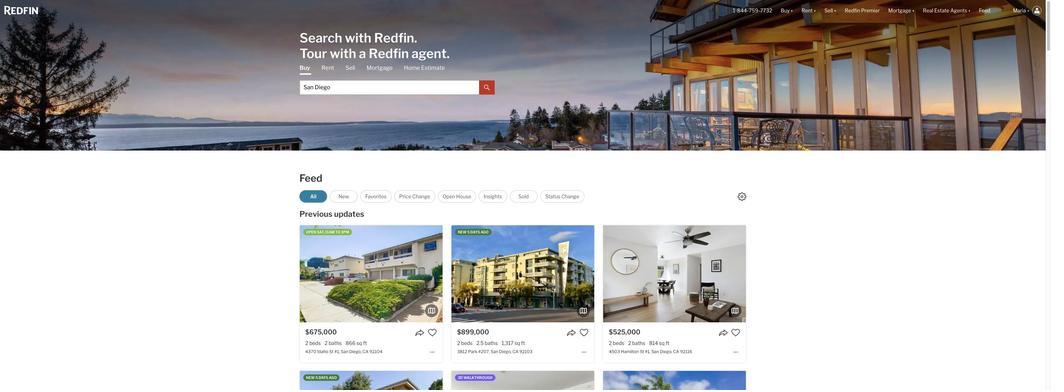 Task type: locate. For each thing, give the bounding box(es) containing it.
ft up 92103
[[522, 341, 525, 347]]

sq
[[357, 341, 362, 347], [515, 341, 521, 347], [660, 341, 665, 347]]

3 diego, from the left
[[660, 349, 673, 355]]

0 horizontal spatial st
[[330, 349, 334, 355]]

0 horizontal spatial diego,
[[350, 349, 362, 355]]

1 horizontal spatial new 5 days ago
[[458, 230, 489, 234]]

0 horizontal spatial new
[[306, 376, 315, 380]]

redfin
[[846, 8, 861, 14], [369, 46, 409, 61]]

1 vertical spatial days
[[319, 376, 328, 380]]

All radio
[[300, 190, 327, 203]]

2 up idaho
[[325, 341, 328, 347]]

▾
[[791, 8, 794, 14], [814, 8, 817, 14], [835, 8, 837, 14], [913, 8, 915, 14], [969, 8, 971, 14], [1028, 8, 1030, 14]]

2 2 beds from the left
[[457, 341, 473, 347]]

3 2 from the left
[[457, 341, 460, 347]]

2 horizontal spatial ft
[[666, 341, 670, 347]]

2 2 from the left
[[325, 341, 328, 347]]

2 favorite button checkbox from the left
[[732, 328, 741, 338]]

photo of 4370 idaho st #1, san diego, ca 92104 image
[[157, 226, 300, 323], [300, 226, 443, 323], [443, 226, 586, 323]]

▾ for buy ▾
[[791, 8, 794, 14]]

baths up 4370 idaho st #1, san diego, ca 92104
[[329, 341, 342, 347]]

buy right 7732 at the top right
[[781, 8, 790, 14]]

2 beds
[[306, 341, 321, 347], [457, 341, 473, 347], [609, 341, 625, 347]]

diego, down 1,317
[[500, 349, 512, 355]]

#1, down 814
[[646, 349, 651, 355]]

ca left the '92116'
[[674, 349, 680, 355]]

new for 3rd the photo of 3812 park #207, san diego, ca 92103 from right
[[458, 230, 467, 234]]

1 horizontal spatial days
[[471, 230, 480, 234]]

1 horizontal spatial st
[[640, 349, 645, 355]]

2 horizontal spatial beds
[[613, 341, 625, 347]]

3 ca from the left
[[674, 349, 680, 355]]

1 vertical spatial ago
[[329, 376, 337, 380]]

0 vertical spatial redfin
[[846, 8, 861, 14]]

1 san from the left
[[341, 349, 349, 355]]

baths for $525,000
[[633, 341, 646, 347]]

beds for $899,000
[[462, 341, 473, 347]]

real estate agents ▾ button
[[920, 0, 976, 21]]

rent link
[[322, 64, 335, 72]]

redfin left 'premier'
[[846, 8, 861, 14]]

2 horizontal spatial 2 beds
[[609, 341, 625, 347]]

0 horizontal spatial new 5 days ago
[[306, 376, 337, 380]]

rent down tour
[[322, 64, 335, 71]]

2 photo of 3345 29th #5, san diego, ca 92104 image from the left
[[604, 371, 747, 390]]

all
[[310, 194, 317, 200]]

1 ▾ from the left
[[791, 8, 794, 14]]

1 horizontal spatial baths
[[485, 341, 498, 347]]

baths
[[329, 341, 342, 347], [485, 341, 498, 347], [633, 341, 646, 347]]

rent for rent
[[322, 64, 335, 71]]

3d
[[458, 376, 463, 380]]

rent for rent ▾
[[802, 8, 813, 14]]

▾ left rent ▾ at the top of the page
[[791, 8, 794, 14]]

3 photo of 4127 florida #10, san diego, ca 92104 image from the left
[[443, 371, 586, 390]]

mortgage up city, address, school, agent, zip search box
[[367, 64, 393, 71]]

2 sq from the left
[[515, 341, 521, 347]]

rent inside dropdown button
[[802, 8, 813, 14]]

buy ▾ button
[[781, 0, 794, 21]]

rent
[[802, 8, 813, 14], [322, 64, 335, 71]]

change for price change
[[413, 194, 431, 200]]

new 5 days ago
[[458, 230, 489, 234], [306, 376, 337, 380]]

1 photo of 4370 idaho st #1, san diego, ca 92104 image from the left
[[157, 226, 300, 323]]

photo of 3345 29th #5, san diego, ca 92104 image
[[461, 371, 604, 390], [604, 371, 747, 390], [747, 371, 890, 390]]

▾ right rent ▾ at the top of the page
[[835, 8, 837, 14]]

feed right agents
[[980, 8, 991, 14]]

0 vertical spatial 5
[[468, 230, 470, 234]]

change
[[413, 194, 431, 200], [562, 194, 580, 200]]

2 horizontal spatial favorite button image
[[732, 328, 741, 338]]

3 2 beds from the left
[[609, 341, 625, 347]]

buy ▾ button
[[777, 0, 798, 21]]

0 vertical spatial days
[[471, 230, 480, 234]]

92104
[[370, 349, 383, 355]]

New radio
[[330, 190, 358, 203]]

1 horizontal spatial ca
[[513, 349, 519, 355]]

1 horizontal spatial favorite button image
[[580, 328, 589, 338]]

mortgage
[[889, 8, 912, 14], [367, 64, 393, 71]]

1 horizontal spatial sell
[[825, 8, 834, 14]]

Status Change radio
[[541, 190, 585, 203]]

1 favorite button checkbox from the left
[[428, 328, 437, 338]]

2 2 baths from the left
[[629, 341, 646, 347]]

home estimate
[[404, 64, 445, 71]]

2 beds up the 4503 on the right bottom of page
[[609, 341, 625, 347]]

2 ft from the left
[[522, 341, 525, 347]]

diego, down 814 sq ft
[[660, 349, 673, 355]]

▾ right agents
[[969, 8, 971, 14]]

ca left the 92104
[[363, 349, 369, 355]]

1 horizontal spatial sq
[[515, 341, 521, 347]]

beds
[[310, 341, 321, 347], [462, 341, 473, 347], [613, 341, 625, 347]]

1 horizontal spatial ft
[[522, 341, 525, 347]]

ago
[[481, 230, 489, 234], [329, 376, 337, 380]]

0 horizontal spatial 5
[[316, 376, 318, 380]]

2
[[306, 341, 309, 347], [325, 341, 328, 347], [457, 341, 460, 347], [609, 341, 612, 347], [629, 341, 632, 347]]

0 vertical spatial sell
[[825, 8, 834, 14]]

ft
[[363, 341, 367, 347], [522, 341, 525, 347], [666, 341, 670, 347]]

change inside "option"
[[562, 194, 580, 200]]

submit search image
[[484, 85, 490, 91]]

ca down 1,317 sq ft
[[513, 349, 519, 355]]

favorite button checkbox
[[428, 328, 437, 338], [732, 328, 741, 338]]

2 up the "3812"
[[457, 341, 460, 347]]

1 vertical spatial sell
[[346, 64, 356, 71]]

5 2 from the left
[[629, 341, 632, 347]]

0 horizontal spatial buy
[[300, 64, 310, 71]]

1 vertical spatial rent
[[322, 64, 335, 71]]

sq for $675,000
[[357, 341, 362, 347]]

0 horizontal spatial sq
[[357, 341, 362, 347]]

5
[[468, 230, 470, 234], [316, 376, 318, 380]]

2 horizontal spatial baths
[[633, 341, 646, 347]]

1 diego, from the left
[[350, 349, 362, 355]]

1 horizontal spatial diego,
[[500, 349, 512, 355]]

0 horizontal spatial ca
[[363, 349, 369, 355]]

days
[[471, 230, 480, 234], [319, 376, 328, 380]]

0 vertical spatial buy
[[781, 8, 790, 14]]

photo of 3812 park #207, san diego, ca 92103 image
[[309, 226, 452, 323], [452, 226, 595, 323], [595, 226, 738, 323]]

1 horizontal spatial change
[[562, 194, 580, 200]]

sq right 866
[[357, 341, 362, 347]]

▾ for sell ▾
[[835, 8, 837, 14]]

0 horizontal spatial ft
[[363, 341, 367, 347]]

rent ▾
[[802, 8, 817, 14]]

0 horizontal spatial favorite button image
[[428, 328, 437, 338]]

0 vertical spatial new 5 days ago
[[458, 230, 489, 234]]

sell right rent ▾ at the top of the page
[[825, 8, 834, 14]]

1 vertical spatial redfin
[[369, 46, 409, 61]]

#1,
[[335, 349, 340, 355], [646, 349, 651, 355]]

0 vertical spatial new
[[458, 230, 467, 234]]

3 ▾ from the left
[[835, 8, 837, 14]]

sq right 1,317
[[515, 341, 521, 347]]

buy down tour
[[300, 64, 310, 71]]

beds up the 4503 on the right bottom of page
[[613, 341, 625, 347]]

1 baths from the left
[[329, 341, 342, 347]]

3 beds from the left
[[613, 341, 625, 347]]

2 favorite button image from the left
[[580, 328, 589, 338]]

walkthrough
[[464, 376, 493, 380]]

to
[[336, 230, 341, 234]]

▾ right maria
[[1028, 8, 1030, 14]]

1 horizontal spatial mortgage
[[889, 8, 912, 14]]

mortgage for mortgage
[[367, 64, 393, 71]]

1 horizontal spatial buy
[[781, 8, 790, 14]]

change right status
[[562, 194, 580, 200]]

0 horizontal spatial change
[[413, 194, 431, 200]]

baths for $899,000
[[485, 341, 498, 347]]

3 photo of 4370 idaho st #1, san diego, ca 92104 image from the left
[[443, 226, 586, 323]]

sell inside sell ▾ dropdown button
[[825, 8, 834, 14]]

1 sq from the left
[[357, 341, 362, 347]]

1 favorite button image from the left
[[428, 328, 437, 338]]

6 ▾ from the left
[[1028, 8, 1030, 14]]

mortgage left the real
[[889, 8, 912, 14]]

photo of 3812 park blvd #407, san diego, ca 92103 image
[[309, 371, 452, 390], [452, 371, 595, 390], [595, 371, 738, 390]]

diego, for $675,000
[[350, 349, 362, 355]]

2 photo of 3812 park blvd #407, san diego, ca 92103 image from the left
[[452, 371, 595, 390]]

buy
[[781, 8, 790, 14], [300, 64, 310, 71]]

▾ for maria ▾
[[1028, 8, 1030, 14]]

beds for $525,000
[[613, 341, 625, 347]]

beds up the "3812"
[[462, 341, 473, 347]]

0 horizontal spatial 2 beds
[[306, 341, 321, 347]]

0 vertical spatial ago
[[481, 230, 489, 234]]

2 san from the left
[[491, 349, 499, 355]]

3 photo of 3812 park #207, san diego, ca 92103 image from the left
[[595, 226, 738, 323]]

0 horizontal spatial baths
[[329, 341, 342, 347]]

ca
[[363, 349, 369, 355], [513, 349, 519, 355], [674, 349, 680, 355]]

1 2 baths from the left
[[325, 341, 342, 347]]

1 vertical spatial 5
[[316, 376, 318, 380]]

2 beds up the "3812"
[[457, 341, 473, 347]]

sold
[[519, 194, 529, 200]]

3 photo of 3345 29th #5, san diego, ca 92104 image from the left
[[747, 371, 890, 390]]

sell
[[825, 8, 834, 14], [346, 64, 356, 71]]

3 favorite button image from the left
[[732, 328, 741, 338]]

baths for $675,000
[[329, 341, 342, 347]]

2 baths for $675,000
[[325, 341, 342, 347]]

house
[[457, 194, 472, 200]]

tour
[[300, 46, 327, 61]]

1 horizontal spatial 2 beds
[[457, 341, 473, 347]]

2 up "hamilton"
[[629, 341, 632, 347]]

2 baths up "hamilton"
[[629, 341, 646, 347]]

1 vertical spatial new
[[306, 376, 315, 380]]

2 baths up idaho
[[325, 341, 342, 347]]

1 horizontal spatial beds
[[462, 341, 473, 347]]

0 vertical spatial feed
[[980, 8, 991, 14]]

3 ft from the left
[[666, 341, 670, 347]]

7732
[[761, 8, 773, 14]]

1 beds from the left
[[310, 341, 321, 347]]

favorite button checkbox
[[580, 328, 589, 338]]

0 horizontal spatial mortgage
[[367, 64, 393, 71]]

1 change from the left
[[413, 194, 431, 200]]

1 horizontal spatial new
[[458, 230, 467, 234]]

2 ca from the left
[[513, 349, 519, 355]]

1 ft from the left
[[363, 341, 367, 347]]

0 vertical spatial rent
[[802, 8, 813, 14]]

buy inside buy ▾ dropdown button
[[781, 8, 790, 14]]

buy for buy
[[300, 64, 310, 71]]

2 horizontal spatial sq
[[660, 341, 665, 347]]

2 photo of 3812 park #207, san diego, ca 92103 image from the left
[[452, 226, 595, 323]]

sq right 814
[[660, 341, 665, 347]]

2 horizontal spatial san
[[652, 349, 659, 355]]

City, Address, School, Agent, ZIP search field
[[300, 80, 479, 95]]

tab list
[[300, 64, 495, 95]]

option group
[[300, 190, 585, 203]]

2 baths from the left
[[485, 341, 498, 347]]

2 up '4370'
[[306, 341, 309, 347]]

feed
[[980, 8, 991, 14], [300, 172, 323, 184]]

1 horizontal spatial favorite button checkbox
[[732, 328, 741, 338]]

rent right buy ▾
[[802, 8, 813, 14]]

▾ left sell ▾
[[814, 8, 817, 14]]

1 st from the left
[[330, 349, 334, 355]]

0 horizontal spatial days
[[319, 376, 328, 380]]

1 horizontal spatial 2 baths
[[629, 341, 646, 347]]

1,317 sq ft
[[502, 341, 525, 347]]

sell ▾
[[825, 8, 837, 14]]

866
[[346, 341, 356, 347]]

st right "hamilton"
[[640, 349, 645, 355]]

sell right rent link
[[346, 64, 356, 71]]

2 ▾ from the left
[[814, 8, 817, 14]]

baths up 3812 park #207, san diego, ca 92103
[[485, 341, 498, 347]]

0 horizontal spatial #1,
[[335, 349, 340, 355]]

2 photo of 4127 florida #10, san diego, ca 92104 image from the left
[[300, 371, 443, 390]]

ca for $525,000
[[674, 349, 680, 355]]

real
[[924, 8, 934, 14]]

real estate agents ▾ link
[[924, 0, 971, 21]]

2 up the 4503 on the right bottom of page
[[609, 341, 612, 347]]

1 photo of 3812 park blvd #407, san diego, ca 92103 image from the left
[[309, 371, 452, 390]]

photo of 4503 hamilton st #1, san diego, ca 92116 image
[[461, 226, 604, 323], [604, 226, 747, 323], [747, 226, 890, 323]]

1 #1, from the left
[[335, 349, 340, 355]]

change right price
[[413, 194, 431, 200]]

san down 814
[[652, 349, 659, 355]]

new
[[339, 194, 349, 200]]

2 #1, from the left
[[646, 349, 651, 355]]

diego, down 866 sq ft
[[350, 349, 362, 355]]

san right #207,
[[491, 349, 499, 355]]

0 horizontal spatial sell
[[346, 64, 356, 71]]

2 st from the left
[[640, 349, 645, 355]]

2 beds from the left
[[462, 341, 473, 347]]

open sat, 11am to 3pm
[[306, 230, 349, 234]]

new for first photo of 4127 florida #10, san diego, ca 92104
[[306, 376, 315, 380]]

1 vertical spatial buy
[[300, 64, 310, 71]]

1 vertical spatial feed
[[300, 172, 323, 184]]

photo of 3812 park blvd #407, san diego, ca 92103 image down 4503 hamilton st #1, san diego, ca 92116
[[595, 371, 738, 390]]

2 beds for $525,000
[[609, 341, 625, 347]]

feed up all on the left
[[300, 172, 323, 184]]

0 horizontal spatial redfin
[[369, 46, 409, 61]]

beds up '4370'
[[310, 341, 321, 347]]

change inside 'option'
[[413, 194, 431, 200]]

1 horizontal spatial redfin
[[846, 8, 861, 14]]

premier
[[862, 8, 881, 14]]

diego,
[[350, 349, 362, 355], [500, 349, 512, 355], [660, 349, 673, 355]]

3 sq from the left
[[660, 341, 665, 347]]

Price Change radio
[[395, 190, 435, 203]]

1 2 beds from the left
[[306, 341, 321, 347]]

redfin inside 'search with redfin. tour with a redfin agent.'
[[369, 46, 409, 61]]

1 photo of 4127 florida #10, san diego, ca 92104 image from the left
[[157, 371, 300, 390]]

1 ca from the left
[[363, 349, 369, 355]]

days for first photo of 4127 florida #10, san diego, ca 92104
[[319, 376, 328, 380]]

redfin.
[[374, 30, 418, 46]]

new
[[458, 230, 467, 234], [306, 376, 315, 380]]

0 horizontal spatial favorite button checkbox
[[428, 328, 437, 338]]

ft for $675,000
[[363, 341, 367, 347]]

▾ left the real
[[913, 8, 915, 14]]

2 horizontal spatial diego,
[[660, 349, 673, 355]]

baths up "hamilton"
[[633, 341, 646, 347]]

san
[[341, 349, 349, 355], [491, 349, 499, 355], [652, 349, 659, 355]]

1 horizontal spatial feed
[[980, 8, 991, 14]]

san down 866
[[341, 349, 349, 355]]

mortgage inside mortgage ▾ dropdown button
[[889, 8, 912, 14]]

favorite button image
[[428, 328, 437, 338], [580, 328, 589, 338], [732, 328, 741, 338]]

mortgage ▾ button
[[889, 0, 915, 21]]

favorite button checkbox for $525,000
[[732, 328, 741, 338]]

2 diego, from the left
[[500, 349, 512, 355]]

photo of 3812 park blvd #407, san diego, ca 92103 image down 92103
[[452, 371, 595, 390]]

san for $525,000
[[652, 349, 659, 355]]

0 horizontal spatial beds
[[310, 341, 321, 347]]

1 vertical spatial mortgage
[[367, 64, 393, 71]]

2 horizontal spatial ca
[[674, 349, 680, 355]]

sell for sell ▾
[[825, 8, 834, 14]]

4 2 from the left
[[609, 341, 612, 347]]

0 horizontal spatial san
[[341, 349, 349, 355]]

1 photo of 3812 park #207, san diego, ca 92103 image from the left
[[309, 226, 452, 323]]

days for 3rd the photo of 3812 park #207, san diego, ca 92103 from right
[[471, 230, 480, 234]]

0 horizontal spatial rent
[[322, 64, 335, 71]]

0 horizontal spatial 2 baths
[[325, 341, 342, 347]]

buy link
[[300, 64, 310, 75]]

3 baths from the left
[[633, 341, 646, 347]]

home
[[404, 64, 420, 71]]

redfin inside button
[[846, 8, 861, 14]]

1 horizontal spatial san
[[491, 349, 499, 355]]

real estate agents ▾
[[924, 8, 971, 14]]

2 change from the left
[[562, 194, 580, 200]]

with
[[345, 30, 372, 46], [330, 46, 357, 61]]

photo of 3812 park blvd #407, san diego, ca 92103 image down the 92104
[[309, 371, 452, 390]]

ft right 814
[[666, 341, 670, 347]]

1 2 from the left
[[306, 341, 309, 347]]

redfin up mortgage link at top left
[[369, 46, 409, 61]]

$525,000
[[609, 329, 641, 336]]

2 beds up '4370'
[[306, 341, 321, 347]]

3 san from the left
[[652, 349, 659, 355]]

photo of 4127 florida #10, san diego, ca 92104 image
[[157, 371, 300, 390], [300, 371, 443, 390], [443, 371, 586, 390]]

previous updates
[[300, 210, 365, 219]]

0 vertical spatial mortgage
[[889, 8, 912, 14]]

#1, right idaho
[[335, 349, 340, 355]]

1 horizontal spatial #1,
[[646, 349, 651, 355]]

3 photo of 3812 park blvd #407, san diego, ca 92103 image from the left
[[595, 371, 738, 390]]

mortgage ▾
[[889, 8, 915, 14]]

st right idaho
[[330, 349, 334, 355]]

4 ▾ from the left
[[913, 8, 915, 14]]

1 vertical spatial new 5 days ago
[[306, 376, 337, 380]]

ft right 866
[[363, 341, 367, 347]]

1 horizontal spatial rent
[[802, 8, 813, 14]]



Task type: describe. For each thing, give the bounding box(es) containing it.
sq for $899,000
[[515, 341, 521, 347]]

sat,
[[317, 230, 325, 234]]

san for $675,000
[[341, 349, 349, 355]]

$675,000
[[306, 329, 337, 336]]

11am
[[325, 230, 335, 234]]

1,317
[[502, 341, 514, 347]]

change for status change
[[562, 194, 580, 200]]

favorite button image for $525,000
[[732, 328, 741, 338]]

2 beds for $675,000
[[306, 341, 321, 347]]

759-
[[749, 8, 761, 14]]

sell for sell
[[346, 64, 356, 71]]

price
[[400, 194, 412, 200]]

1 photo of 4503 hamilton st #1, san diego, ca 92116 image from the left
[[461, 226, 604, 323]]

estimate
[[422, 64, 445, 71]]

sq for $525,000
[[660, 341, 665, 347]]

#1, for $675,000
[[335, 349, 340, 355]]

status change
[[546, 194, 580, 200]]

buy for buy ▾
[[781, 8, 790, 14]]

buy ▾
[[781, 8, 794, 14]]

favorites
[[366, 194, 387, 200]]

favorite button image for $675,000
[[428, 328, 437, 338]]

mortgage ▾ button
[[885, 0, 920, 21]]

866 sq ft
[[346, 341, 367, 347]]

maria
[[1014, 8, 1027, 14]]

idaho
[[317, 349, 329, 355]]

a
[[359, 46, 366, 61]]

0 horizontal spatial ago
[[329, 376, 337, 380]]

1-
[[734, 8, 738, 14]]

rent ▾ button
[[798, 0, 821, 21]]

1 photo of 3345 29th #5, san diego, ca 92104 image from the left
[[461, 371, 604, 390]]

92103
[[520, 349, 533, 355]]

2 for $525,000
[[609, 341, 612, 347]]

3d walkthrough
[[458, 376, 493, 380]]

814 sq ft
[[650, 341, 670, 347]]

diego, for $525,000
[[660, 349, 673, 355]]

beds for $675,000
[[310, 341, 321, 347]]

open
[[306, 230, 317, 234]]

3812 park #207, san diego, ca 92103
[[457, 349, 533, 355]]

2 beds for $899,000
[[457, 341, 473, 347]]

92116
[[681, 349, 693, 355]]

1 horizontal spatial ago
[[481, 230, 489, 234]]

home estimate link
[[404, 64, 445, 72]]

▾ for mortgage ▾
[[913, 8, 915, 14]]

price change
[[400, 194, 431, 200]]

1 horizontal spatial 5
[[468, 230, 470, 234]]

previous
[[300, 210, 333, 219]]

3812
[[457, 349, 468, 355]]

favorite button checkbox for $675,000
[[428, 328, 437, 338]]

rent ▾ button
[[802, 0, 817, 21]]

#207,
[[479, 349, 490, 355]]

sell link
[[346, 64, 356, 72]]

insights
[[484, 194, 503, 200]]

#1, for $525,000
[[646, 349, 651, 355]]

updates
[[334, 210, 365, 219]]

▾ for rent ▾
[[814, 8, 817, 14]]

3pm
[[341, 230, 349, 234]]

open house
[[443, 194, 472, 200]]

status
[[546, 194, 561, 200]]

maria ▾
[[1014, 8, 1030, 14]]

agent.
[[412, 46, 450, 61]]

2.5
[[477, 341, 484, 347]]

mortgage for mortgage ▾
[[889, 8, 912, 14]]

feed inside button
[[980, 8, 991, 14]]

844-
[[738, 8, 749, 14]]

sell ▾ button
[[821, 0, 841, 21]]

ca for $675,000
[[363, 349, 369, 355]]

st for $675,000
[[330, 349, 334, 355]]

3 photo of 4503 hamilton st #1, san diego, ca 92116 image from the left
[[747, 226, 890, 323]]

favorite button image for $899,000
[[580, 328, 589, 338]]

2 for $675,000
[[306, 341, 309, 347]]

estate
[[935, 8, 950, 14]]

ft for $899,000
[[522, 341, 525, 347]]

4370 idaho st #1, san diego, ca 92104
[[306, 349, 383, 355]]

tab list containing buy
[[300, 64, 495, 95]]

hamilton
[[622, 349, 640, 355]]

2.5 baths
[[477, 341, 498, 347]]

st for $525,000
[[640, 349, 645, 355]]

open
[[443, 194, 456, 200]]

redfin premier
[[846, 8, 881, 14]]

ft for $525,000
[[666, 341, 670, 347]]

option group containing all
[[300, 190, 585, 203]]

5 ▾ from the left
[[969, 8, 971, 14]]

feed button
[[976, 0, 1010, 21]]

Open House radio
[[438, 190, 476, 203]]

park
[[469, 349, 478, 355]]

sell ▾ button
[[825, 0, 837, 21]]

2 photo of 4503 hamilton st #1, san diego, ca 92116 image from the left
[[604, 226, 747, 323]]

814
[[650, 341, 659, 347]]

4503
[[609, 349, 621, 355]]

search
[[300, 30, 343, 46]]

4503 hamilton st #1, san diego, ca 92116
[[609, 349, 693, 355]]

2 for $899,000
[[457, 341, 460, 347]]

mortgage link
[[367, 64, 393, 72]]

redfin premier button
[[841, 0, 885, 21]]

$899,000
[[457, 329, 489, 336]]

2 baths for $525,000
[[629, 341, 646, 347]]

agents
[[951, 8, 968, 14]]

Favorites radio
[[361, 190, 392, 203]]

search with redfin. tour with a redfin agent.
[[300, 30, 450, 61]]

Insights radio
[[479, 190, 507, 203]]

0 horizontal spatial feed
[[300, 172, 323, 184]]

1-844-759-7732 link
[[734, 8, 773, 14]]

2 photo of 4370 idaho st #1, san diego, ca 92104 image from the left
[[300, 226, 443, 323]]

Sold radio
[[510, 190, 538, 203]]

1-844-759-7732
[[734, 8, 773, 14]]

4370
[[306, 349, 317, 355]]



Task type: vqa. For each thing, say whether or not it's contained in the screenshot.
favorite button image to the right
yes



